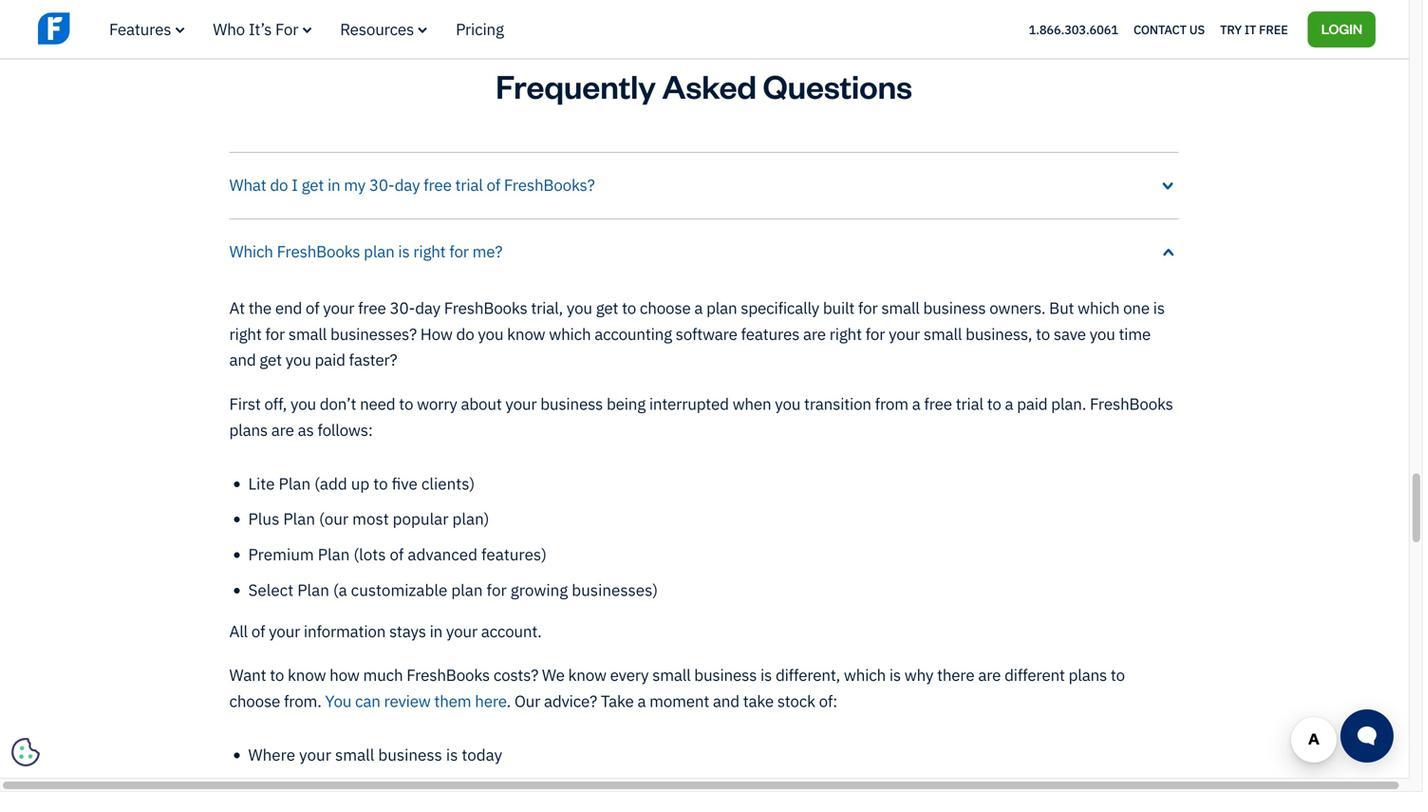 Task type: locate. For each thing, give the bounding box(es) containing it.
1 vertical spatial free
[[358, 297, 386, 318]]

small
[[882, 297, 920, 318], [289, 323, 327, 344], [924, 323, 962, 344], [653, 665, 691, 685], [335, 744, 375, 765]]

0 vertical spatial free
[[424, 174, 452, 195]]

1 vertical spatial plans
[[1069, 665, 1108, 685]]

trial up me?
[[455, 174, 483, 195]]

you
[[567, 297, 593, 318], [478, 323, 504, 344], [1090, 323, 1116, 344], [286, 349, 311, 370], [291, 393, 316, 414], [775, 393, 801, 414]]

features link
[[109, 19, 185, 39]]

0 horizontal spatial and
[[229, 349, 256, 370]]

popular
[[393, 508, 449, 529]]

information
[[304, 621, 386, 641]]

lite plan (add up to five clients)
[[248, 473, 475, 494]]

of
[[487, 174, 501, 195], [306, 297, 320, 318], [390, 544, 404, 565], [251, 621, 265, 641]]

0 vertical spatial and
[[229, 349, 256, 370]]

is right one
[[1154, 297, 1165, 318]]

right down at on the left
[[229, 323, 262, 344]]

plan for plus
[[283, 508, 315, 529]]

freshbooks inside first off, you don't need to worry about your business being interrupted when you transition from a free trial to a paid plan. freshbooks plans are as follows:
[[1090, 393, 1174, 414]]

0 horizontal spatial which
[[549, 323, 591, 344]]

1 vertical spatial plan
[[707, 297, 738, 318]]

paid left "faster?"
[[315, 349, 345, 370]]

owners.
[[990, 297, 1046, 318]]

choose inside want to know how much freshbooks costs? we know every small business is different, which is why there are different plans to choose from.
[[229, 691, 280, 711]]

which left the why
[[844, 665, 886, 685]]

0 vertical spatial are
[[804, 323, 826, 344]]

0 horizontal spatial choose
[[229, 691, 280, 711]]

how
[[421, 323, 453, 344]]

1 horizontal spatial trial
[[956, 393, 984, 414]]

choose inside at the end of your free 30-day freshbooks trial, you get to choose a plan specifically built for small business owners. but which one is right for small businesses? how do you know which accounting software features are right for your small business, to save you time and get you paid faster?
[[640, 297, 691, 318]]

who
[[213, 19, 245, 39]]

different,
[[776, 665, 841, 685]]

0 vertical spatial 30-
[[369, 174, 395, 195]]

free
[[1260, 21, 1289, 37]]

choose down want
[[229, 691, 280, 711]]

are right the there
[[979, 665, 1001, 685]]

every
[[610, 665, 649, 685]]

review
[[384, 691, 431, 711]]

plan for premium
[[318, 544, 350, 565]]

in right stays
[[430, 621, 443, 641]]

plus plan (our most popular plan)
[[248, 508, 490, 529]]

1 horizontal spatial free
[[424, 174, 452, 195]]

plans down first
[[229, 419, 268, 440]]

freshbooks up how
[[444, 297, 528, 318]]

for
[[450, 241, 469, 262], [859, 297, 878, 318], [265, 323, 285, 344], [866, 323, 886, 344], [487, 579, 507, 600]]

software
[[676, 323, 738, 344]]

right down built at right
[[830, 323, 862, 344]]

and inside at the end of your free 30-day freshbooks trial, you get to choose a plan specifically built for small business owners. but which one is right for small businesses? how do you know which accounting software features are right for your small business, to save you time and get you paid faster?
[[229, 349, 256, 370]]

off,
[[264, 393, 287, 414]]

which right but
[[1078, 297, 1120, 318]]

0 vertical spatial plans
[[229, 419, 268, 440]]

do inside at the end of your free 30-day freshbooks trial, you get to choose a plan specifically built for small business owners. but which one is right for small businesses? how do you know which accounting software features are right for your small business, to save you time and get you paid faster?
[[456, 323, 474, 344]]

freshbooks
[[277, 241, 360, 262], [444, 297, 528, 318], [1090, 393, 1174, 414], [407, 665, 490, 685]]

1 horizontal spatial which
[[844, 665, 886, 685]]

in left "my" on the left top
[[328, 174, 340, 195]]

what
[[229, 174, 266, 195]]

0 horizontal spatial plan
[[364, 241, 395, 262]]

to right need
[[399, 393, 413, 414]]

plan left (a
[[297, 579, 329, 600]]

2 vertical spatial plan
[[451, 579, 483, 600]]

2 horizontal spatial are
[[979, 665, 1001, 685]]

1 horizontal spatial get
[[302, 174, 324, 195]]

1 vertical spatial 30-
[[390, 297, 415, 318]]

is left the why
[[890, 665, 901, 685]]

is inside at the end of your free 30-day freshbooks trial, you get to choose a plan specifically built for small business owners. but which one is right for small businesses? how do you know which accounting software features are right for your small business, to save you time and get you paid faster?
[[1154, 297, 1165, 318]]

freshbooks logo image
[[38, 10, 185, 46]]

how
[[330, 665, 360, 685]]

at
[[229, 297, 245, 318]]

free up businesses?
[[358, 297, 386, 318]]

business
[[924, 297, 986, 318], [541, 393, 603, 414], [695, 665, 757, 685], [378, 744, 442, 765]]

1 vertical spatial do
[[456, 323, 474, 344]]

free right the from
[[925, 393, 953, 414]]

1 horizontal spatial right
[[414, 241, 446, 262]]

today
[[462, 744, 503, 765]]

a inside at the end of your free 30-day freshbooks trial, you get to choose a plan specifically built for small business owners. but which one is right for small businesses? how do you know which accounting software features are right for your small business, to save you time and get you paid faster?
[[695, 297, 703, 318]]

businesses)
[[572, 579, 658, 600]]

and left the take
[[713, 691, 740, 711]]

plan right lite on the left bottom of page
[[279, 473, 311, 494]]

freshbooks up end
[[277, 241, 360, 262]]

plans right different on the bottom right of the page
[[1069, 665, 1108, 685]]

trial down the business,
[[956, 393, 984, 414]]

is left today
[[446, 744, 458, 765]]

advice?
[[544, 691, 597, 711]]

want
[[229, 665, 266, 685]]

which freshbooks plan is right for me?
[[229, 241, 503, 262]]

do right how
[[456, 323, 474, 344]]

business up the take
[[695, 665, 757, 685]]

0 horizontal spatial paid
[[315, 349, 345, 370]]

1 vertical spatial get
[[596, 297, 619, 318]]

1 vertical spatial and
[[713, 691, 740, 711]]

you up the as
[[291, 393, 316, 414]]

first
[[229, 393, 261, 414]]

business inside first off, you don't need to worry about your business being interrupted when you transition from a free trial to a paid plan. freshbooks plans are as follows:
[[541, 393, 603, 414]]

1 horizontal spatial paid
[[1017, 393, 1048, 414]]

plan
[[364, 241, 395, 262], [707, 297, 738, 318], [451, 579, 483, 600]]

0 vertical spatial choose
[[640, 297, 691, 318]]

plus
[[248, 508, 280, 529]]

you can review them here link
[[322, 691, 507, 711]]

accounting
[[595, 323, 672, 344]]

five
[[392, 473, 418, 494]]

(our
[[319, 508, 349, 529]]

1 horizontal spatial do
[[456, 323, 474, 344]]

do
[[270, 174, 288, 195], [456, 323, 474, 344]]

plan for select
[[297, 579, 329, 600]]

2 horizontal spatial which
[[1078, 297, 1120, 318]]

login
[[1322, 19, 1363, 37]]

2 vertical spatial get
[[260, 349, 282, 370]]

30- inside at the end of your free 30-day freshbooks trial, you get to choose a plan specifically built for small business owners. but which one is right for small businesses? how do you know which accounting software features are right for your small business, to save you time and get you paid faster?
[[390, 297, 415, 318]]

free inside first off, you don't need to worry about your business being interrupted when you transition from a free trial to a paid plan. freshbooks plans are as follows:
[[925, 393, 953, 414]]

for up the from
[[866, 323, 886, 344]]

contact us
[[1134, 21, 1205, 37]]

are inside at the end of your free 30-day freshbooks trial, you get to choose a plan specifically built for small business owners. but which one is right for small businesses? how do you know which accounting software features are right for your small business, to save you time and get you paid faster?
[[804, 323, 826, 344]]

you right how
[[478, 323, 504, 344]]

0 horizontal spatial know
[[288, 665, 326, 685]]

your inside first off, you don't need to worry about your business being interrupted when you transition from a free trial to a paid plan. freshbooks plans are as follows:
[[506, 393, 537, 414]]

30- up businesses?
[[390, 297, 415, 318]]

worry
[[417, 393, 458, 414]]

freshbooks?
[[504, 174, 595, 195]]

being
[[607, 393, 646, 414]]

are left the as
[[271, 419, 294, 440]]

2 horizontal spatial plan
[[707, 297, 738, 318]]

0 horizontal spatial are
[[271, 419, 294, 440]]

2 horizontal spatial get
[[596, 297, 619, 318]]

2 vertical spatial are
[[979, 665, 1001, 685]]

plans inside want to know how much freshbooks costs? we know every small business is different, which is why there are different plans to choose from.
[[1069, 665, 1108, 685]]

get up accounting
[[596, 297, 619, 318]]

for down features)
[[487, 579, 507, 600]]

account.
[[481, 621, 542, 641]]

there
[[938, 665, 975, 685]]

know inside at the end of your free 30-day freshbooks trial, you get to choose a plan specifically built for small business owners. but which one is right for small businesses? how do you know which accounting software features are right for your small business, to save you time and get you paid faster?
[[507, 323, 546, 344]]

day up how
[[415, 297, 441, 318]]

from.
[[284, 691, 322, 711]]

free right "my" on the left top
[[424, 174, 452, 195]]

2 horizontal spatial free
[[925, 393, 953, 414]]

1 horizontal spatial choose
[[640, 297, 691, 318]]

plan up software
[[707, 297, 738, 318]]

0 horizontal spatial trial
[[455, 174, 483, 195]]

free
[[424, 174, 452, 195], [358, 297, 386, 318], [925, 393, 953, 414]]

to down the business,
[[988, 393, 1002, 414]]

get up off, in the left of the page
[[260, 349, 282, 370]]

1 horizontal spatial are
[[804, 323, 826, 344]]

1 horizontal spatial in
[[430, 621, 443, 641]]

0 vertical spatial trial
[[455, 174, 483, 195]]

day right "my" on the left top
[[395, 174, 420, 195]]

know up from.
[[288, 665, 326, 685]]

of right end
[[306, 297, 320, 318]]

need
[[360, 393, 396, 414]]

0 vertical spatial in
[[328, 174, 340, 195]]

plan down "my" on the left top
[[364, 241, 395, 262]]

plans inside first off, you don't need to worry about your business being interrupted when you transition from a free trial to a paid plan. freshbooks plans are as follows:
[[229, 419, 268, 440]]

1 horizontal spatial and
[[713, 691, 740, 711]]

small up moment
[[653, 665, 691, 685]]

and
[[229, 349, 256, 370], [713, 691, 740, 711]]

1 vertical spatial choose
[[229, 691, 280, 711]]

1 horizontal spatial know
[[507, 323, 546, 344]]

business inside at the end of your free 30-day freshbooks trial, you get to choose a plan specifically built for small business owners. but which one is right for small businesses? how do you know which accounting software features are right for your small business, to save you time and get you paid faster?
[[924, 297, 986, 318]]

0 vertical spatial plan
[[364, 241, 395, 262]]

1 horizontal spatial plan
[[451, 579, 483, 600]]

30- right "my" on the left top
[[369, 174, 395, 195]]

small down end
[[289, 323, 327, 344]]

do left i
[[270, 174, 288, 195]]

day
[[395, 174, 420, 195], [415, 297, 441, 318]]

stock
[[778, 691, 816, 711]]

business inside want to know how much freshbooks costs? we know every small business is different, which is why there are different plans to choose from.
[[695, 665, 757, 685]]

built
[[823, 297, 855, 318]]

different
[[1005, 665, 1066, 685]]

advanced
[[408, 544, 478, 565]]

plan down advanced
[[451, 579, 483, 600]]

know
[[507, 323, 546, 344], [288, 665, 326, 685], [569, 665, 607, 685]]

day inside at the end of your free 30-day freshbooks trial, you get to choose a plan specifically built for small business owners. but which one is right for small businesses? how do you know which accounting software features are right for your small business, to save you time and get you paid faster?
[[415, 297, 441, 318]]

plan
[[279, 473, 311, 494], [283, 508, 315, 529], [318, 544, 350, 565], [297, 579, 329, 600]]

2 vertical spatial which
[[844, 665, 886, 685]]

0 horizontal spatial free
[[358, 297, 386, 318]]

0 horizontal spatial do
[[270, 174, 288, 195]]

1 horizontal spatial plans
[[1069, 665, 1108, 685]]

dialog
[[0, 0, 1424, 792]]

but
[[1050, 297, 1075, 318]]

plans
[[229, 419, 268, 440], [1069, 665, 1108, 685]]

0 vertical spatial paid
[[315, 349, 345, 370]]

1 vertical spatial paid
[[1017, 393, 1048, 414]]

freshbooks inside want to know how much freshbooks costs? we know every small business is different, which is why there are different plans to choose from.
[[407, 665, 490, 685]]

you up off, in the left of the page
[[286, 349, 311, 370]]

small left the business,
[[924, 323, 962, 344]]

free inside at the end of your free 30-day freshbooks trial, you get to choose a plan specifically built for small business owners. but which one is right for small businesses? how do you know which accounting software features are right for your small business, to save you time and get you paid faster?
[[358, 297, 386, 318]]

1 vertical spatial in
[[430, 621, 443, 641]]

first off, you don't need to worry about your business being interrupted when you transition from a free trial to a paid plan. freshbooks plans are as follows:
[[229, 393, 1174, 440]]

a up software
[[695, 297, 703, 318]]

freshbooks up the them
[[407, 665, 490, 685]]

take
[[601, 691, 634, 711]]

right left me?
[[414, 241, 446, 262]]

paid left plan.
[[1017, 393, 1048, 414]]

choose
[[640, 297, 691, 318], [229, 691, 280, 711]]

cookie consent banner dialog
[[14, 544, 299, 764]]

paid inside first off, you don't need to worry about your business being interrupted when you transition from a free trial to a paid plan. freshbooks plans are as follows:
[[1017, 393, 1048, 414]]

of left freshbooks? on the left of page
[[487, 174, 501, 195]]

plan down (our
[[318, 544, 350, 565]]

plan left (our
[[283, 508, 315, 529]]

know down trial,
[[507, 323, 546, 344]]

to right up
[[373, 473, 388, 494]]

0 horizontal spatial in
[[328, 174, 340, 195]]

are down built at right
[[804, 323, 826, 344]]

and up first
[[229, 349, 256, 370]]

businesses?
[[331, 323, 417, 344]]

know up you can review them here . our advice? take a moment and take stock of:
[[569, 665, 607, 685]]

frequently asked questions
[[496, 64, 913, 107]]

we
[[542, 665, 565, 685]]

freshbooks right plan.
[[1090, 393, 1174, 414]]

faster?
[[349, 349, 397, 370]]

can
[[355, 691, 381, 711]]

2 horizontal spatial right
[[830, 323, 862, 344]]

get right i
[[302, 174, 324, 195]]

2 vertical spatial free
[[925, 393, 953, 414]]

my
[[344, 174, 366, 195]]

business up the business,
[[924, 297, 986, 318]]

business left being
[[541, 393, 603, 414]]

1 vertical spatial day
[[415, 297, 441, 318]]

choose up accounting
[[640, 297, 691, 318]]

0 horizontal spatial plans
[[229, 419, 268, 440]]

you right when
[[775, 393, 801, 414]]

1 vertical spatial trial
[[956, 393, 984, 414]]

is down what do i get in my 30-day free trial of freshbooks?
[[398, 241, 410, 262]]

which down trial,
[[549, 323, 591, 344]]

your right "where" in the left of the page
[[299, 744, 331, 765]]

0 vertical spatial day
[[395, 174, 420, 195]]

are
[[804, 323, 826, 344], [271, 419, 294, 440], [979, 665, 1001, 685]]

save
[[1054, 323, 1087, 344]]

for down end
[[265, 323, 285, 344]]

take
[[743, 691, 774, 711]]

which
[[229, 241, 273, 262]]

1 vertical spatial are
[[271, 419, 294, 440]]

for right built at right
[[859, 297, 878, 318]]

are inside want to know how much freshbooks costs? we know every small business is different, which is why there are different plans to choose from.
[[979, 665, 1001, 685]]

your right about
[[506, 393, 537, 414]]



Task type: describe. For each thing, give the bounding box(es) containing it.
1.866.303.6061 link
[[1029, 21, 1119, 37]]

(lots
[[354, 544, 386, 565]]

at the end of your free 30-day freshbooks trial, you get to choose a plan specifically built for small business owners. but which one is right for small businesses? how do you know which accounting software features are right for your small business, to save you time and get you paid faster?
[[229, 297, 1165, 370]]

plan for lite
[[279, 473, 311, 494]]

a right take
[[638, 691, 646, 711]]

of right all
[[251, 621, 265, 641]]

login link
[[1309, 11, 1376, 47]]

(add
[[315, 473, 347, 494]]

contact
[[1134, 21, 1187, 37]]

features
[[741, 323, 800, 344]]

interrupted
[[650, 393, 729, 414]]

0 horizontal spatial get
[[260, 349, 282, 370]]

plan inside at the end of your free 30-day freshbooks trial, you get to choose a plan specifically built for small business owners. but which one is right for small businesses? how do you know which accounting software features are right for your small business, to save you time and get you paid faster?
[[707, 297, 738, 318]]

up
[[351, 473, 370, 494]]

of:
[[819, 691, 838, 711]]

moment
[[650, 691, 710, 711]]

your up the from
[[889, 323, 920, 344]]

try it free link
[[1221, 17, 1289, 42]]

30- for which freshbooks plan is right for me?
[[390, 297, 415, 318]]

select
[[248, 579, 294, 600]]

premium
[[248, 544, 314, 565]]

which inside want to know how much freshbooks costs? we know every small business is different, which is why there are different plans to choose from.
[[844, 665, 886, 685]]

as
[[298, 419, 314, 440]]

to right different on the bottom right of the page
[[1111, 665, 1126, 685]]

lite
[[248, 473, 275, 494]]

a left plan.
[[1005, 393, 1014, 414]]

trial,
[[531, 297, 563, 318]]

from
[[875, 393, 909, 414]]

end
[[275, 297, 302, 318]]

are inside first off, you don't need to worry about your business being interrupted when you transition from a free trial to a paid plan. freshbooks plans are as follows:
[[271, 419, 294, 440]]

where your small business is today
[[248, 744, 503, 765]]

pricing link
[[456, 19, 504, 39]]

features)
[[482, 544, 547, 565]]

stays
[[389, 621, 426, 641]]

all
[[229, 621, 248, 641]]

0 vertical spatial get
[[302, 174, 324, 195]]

your down select plan (a customizable plan for growing businesses)
[[446, 621, 478, 641]]

plan)
[[453, 508, 490, 529]]

most
[[353, 508, 389, 529]]

all of your information stays in your account.
[[229, 621, 542, 641]]

it
[[1245, 21, 1257, 37]]

transition
[[805, 393, 872, 414]]

to up accounting
[[622, 297, 637, 318]]

where
[[248, 744, 296, 765]]

0 vertical spatial do
[[270, 174, 288, 195]]

small right built at right
[[882, 297, 920, 318]]

2 horizontal spatial know
[[569, 665, 607, 685]]

our
[[515, 691, 541, 711]]

clients)
[[422, 473, 475, 494]]

day for which freshbooks plan is right for me?
[[415, 297, 441, 318]]

resources link
[[340, 19, 428, 39]]

growing
[[511, 579, 568, 600]]

to left save
[[1036, 323, 1051, 344]]

of right "(lots"
[[390, 544, 404, 565]]

your up businesses?
[[323, 297, 355, 318]]

premium plan (lots of advanced features)
[[248, 544, 547, 565]]

resources
[[340, 19, 414, 39]]

business down review
[[378, 744, 442, 765]]

small inside want to know how much freshbooks costs? we know every small business is different, which is why there are different plans to choose from.
[[653, 665, 691, 685]]

who it's for link
[[213, 19, 312, 39]]

select plan (a customizable plan for growing businesses)
[[248, 579, 658, 600]]

frequently
[[496, 64, 656, 107]]

for left me?
[[450, 241, 469, 262]]

plan.
[[1052, 393, 1087, 414]]

pricing
[[456, 19, 504, 39]]

you right trial,
[[567, 297, 593, 318]]

is up the take
[[761, 665, 772, 685]]

you left time
[[1090, 323, 1116, 344]]

cookie preferences image
[[11, 738, 40, 767]]

try
[[1221, 21, 1242, 37]]

you can review them here . our advice? take a moment and take stock of:
[[322, 691, 838, 711]]

1 vertical spatial which
[[549, 323, 591, 344]]

here
[[475, 691, 507, 711]]

paid inside at the end of your free 30-day freshbooks trial, you get to choose a plan specifically built for small business owners. but which one is right for small businesses? how do you know which accounting software features are right for your small business, to save you time and get you paid faster?
[[315, 349, 345, 370]]

business,
[[966, 323, 1033, 344]]

who it's for
[[213, 19, 298, 39]]

freshbooks inside at the end of your free 30-day freshbooks trial, you get to choose a plan specifically built for small business owners. but which one is right for small businesses? how do you know which accounting software features are right for your small business, to save you time and get you paid faster?
[[444, 297, 528, 318]]

try it free
[[1221, 21, 1289, 37]]

1.866.303.6061
[[1029, 21, 1119, 37]]

30- for frequently asked questions
[[369, 174, 395, 195]]

them
[[434, 691, 472, 711]]

one
[[1124, 297, 1150, 318]]

0 horizontal spatial right
[[229, 323, 262, 344]]

your down select
[[269, 621, 300, 641]]

(a
[[333, 579, 347, 600]]

day for frequently asked questions
[[395, 174, 420, 195]]

when
[[733, 393, 772, 414]]

small down can
[[335, 744, 375, 765]]

the
[[249, 297, 272, 318]]

contact us link
[[1134, 17, 1205, 42]]

specifically
[[741, 297, 820, 318]]

a right the from
[[913, 393, 921, 414]]

time
[[1119, 323, 1151, 344]]

of inside at the end of your free 30-day freshbooks trial, you get to choose a plan specifically built for small business owners. but which one is right for small businesses? how do you know which accounting software features are right for your small business, to save you time and get you paid faster?
[[306, 297, 320, 318]]

me?
[[473, 241, 503, 262]]

don't
[[320, 393, 356, 414]]

follows:
[[318, 419, 373, 440]]

for
[[275, 19, 298, 39]]

0 vertical spatial which
[[1078, 297, 1120, 318]]

questions
[[763, 64, 913, 107]]

to right want
[[270, 665, 284, 685]]

much
[[363, 665, 403, 685]]

trial inside first off, you don't need to worry about your business being interrupted when you transition from a free trial to a paid plan. freshbooks plans are as follows:
[[956, 393, 984, 414]]

asked
[[662, 64, 757, 107]]



Task type: vqa. For each thing, say whether or not it's contained in the screenshot.
now to the right
no



